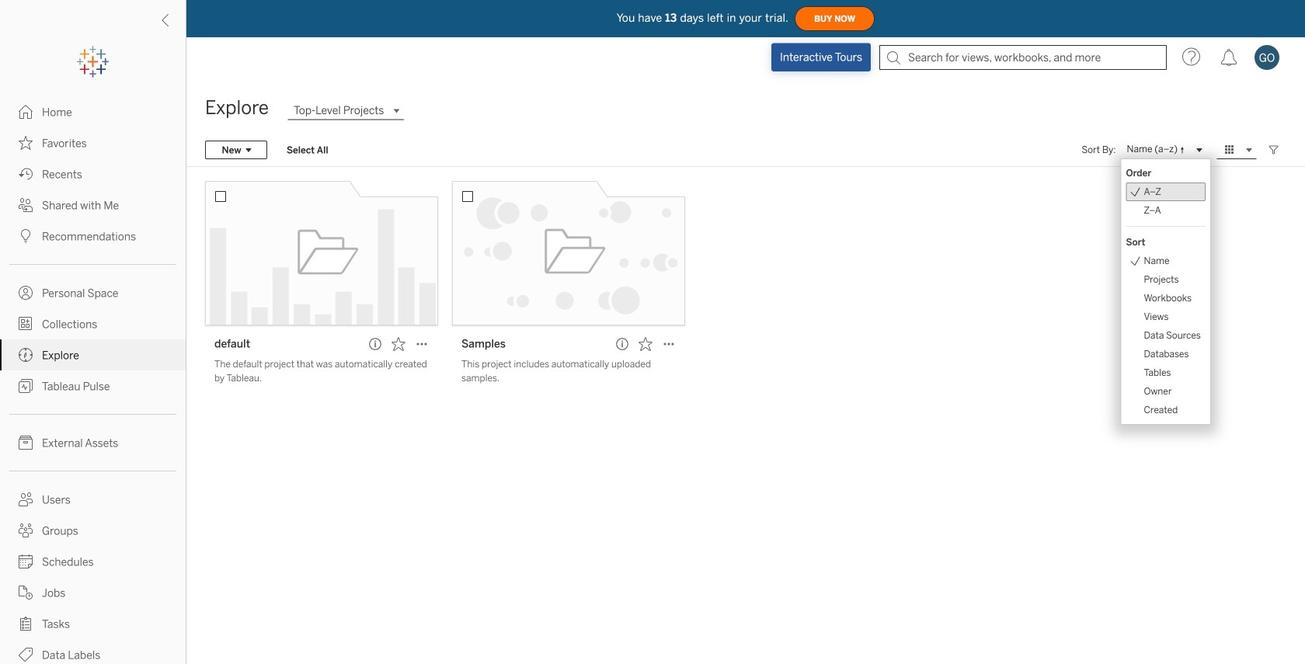 Task type: describe. For each thing, give the bounding box(es) containing it.
grid view image
[[1223, 143, 1237, 157]]

1 group from the top
[[1127, 164, 1206, 220]]

Search for views, workbooks, and more text field
[[880, 45, 1167, 70]]

main navigation. press the up and down arrow keys to access links. element
[[0, 96, 186, 665]]



Task type: vqa. For each thing, say whether or not it's contained in the screenshot.
Main Navigation. Press the Up and Down arrow keys to access links. element
yes



Task type: locate. For each thing, give the bounding box(es) containing it.
1 vertical spatial group
[[1127, 233, 1206, 420]]

menu
[[1122, 159, 1211, 424]]

navigation panel element
[[0, 47, 186, 665]]

0 vertical spatial group
[[1127, 164, 1206, 220]]

default image
[[205, 181, 438, 326]]

2 group from the top
[[1127, 233, 1206, 420]]

group
[[1127, 164, 1206, 220], [1127, 233, 1206, 420]]

samples image
[[452, 181, 686, 326]]

checkbox item
[[1127, 183, 1206, 201]]



